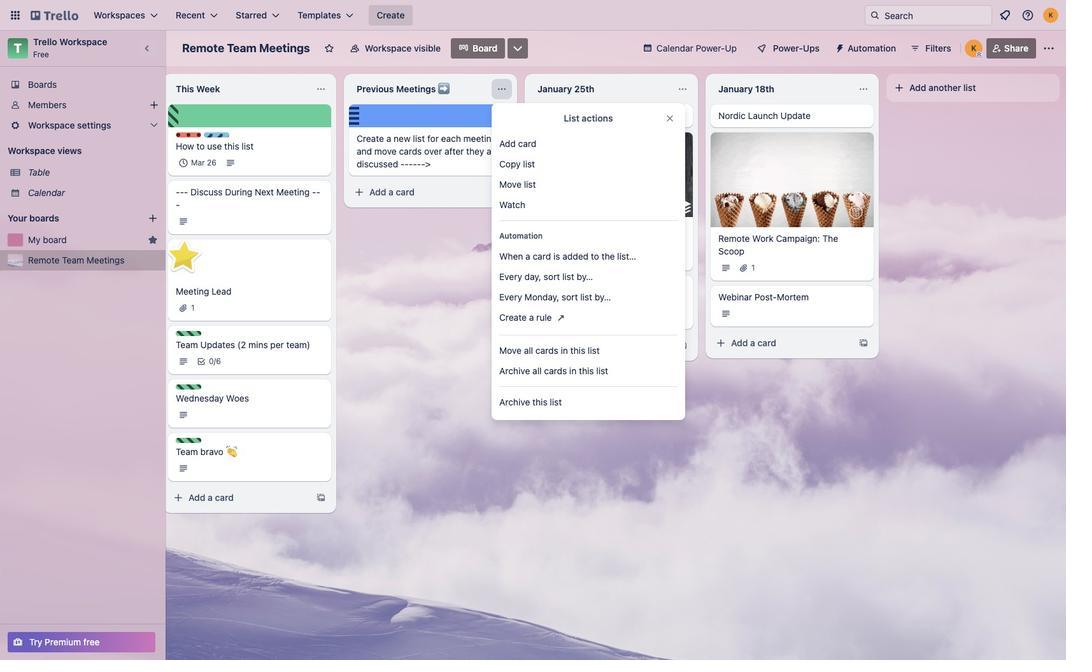 Task type: vqa. For each thing, say whether or not it's contained in the screenshot.
they
yes



Task type: describe. For each thing, give the bounding box(es) containing it.
add a card for 18th
[[731, 338, 777, 349]]

1 for scoop
[[752, 263, 755, 273]]

add board image
[[148, 213, 158, 224]]

create button
[[369, 5, 412, 25]]

1 vertical spatial automation
[[499, 231, 543, 241]]

is
[[554, 251, 560, 262]]

26
[[207, 158, 217, 168]]

by… for every monday, sort list by…
[[595, 292, 611, 303]]

show menu image
[[1043, 42, 1056, 55]]

recent
[[176, 10, 205, 20]]

copy list link
[[492, 154, 685, 175]]

when a card is added to the list… link
[[492, 247, 685, 267]]

t link
[[8, 38, 28, 59]]

create for create a rule
[[499, 312, 527, 323]]

power- inside button
[[773, 43, 803, 54]]

create from template… image for this week
[[316, 493, 326, 503]]

(2
[[238, 340, 246, 350]]

this up the archive all cards in this list link
[[571, 345, 586, 356]]

remote team meetings inside text box
[[182, 41, 310, 55]]

discussed
[[357, 159, 398, 169]]

brief discussion on artificial harmony link
[[538, 222, 685, 247]]

the
[[823, 233, 838, 244]]

meeting lead link
[[176, 285, 324, 298]]

wednesday
[[176, 393, 224, 404]]

list inside create a new list for each meeting and move cards over after they are discussed ------>
[[413, 133, 425, 144]]

meeting
[[464, 133, 497, 144]]

when
[[499, 251, 523, 262]]

a right when
[[526, 251, 530, 262]]

Search field
[[880, 6, 992, 25]]

calendar for calendar
[[28, 187, 65, 198]]

create a new list for each meeting and move cards over after they are discussed ------> link
[[357, 133, 505, 171]]

my
[[28, 234, 40, 245]]

january 25th
[[538, 83, 595, 94]]

strategic influence at work: bootcamp takeaways link
[[538, 281, 685, 306]]

create for create
[[377, 10, 405, 20]]

add a card button for meetings
[[349, 182, 489, 203]]

launch
[[748, 110, 778, 121]]

this down "move all cards in this list" link
[[579, 366, 594, 376]]

8
[[603, 253, 608, 262]]

create for create a new list for each meeting and move cards over after they are discussed ------>
[[357, 133, 384, 144]]

team inside remote team meetings link
[[62, 255, 84, 266]]

list down archive all cards in this list
[[550, 397, 562, 408]]

every day, sort list by… link
[[492, 267, 685, 287]]

strategic
[[538, 281, 575, 292]]

This Week text field
[[168, 79, 311, 99]]

calendar for calendar power-up
[[657, 43, 694, 54]]

add another list
[[910, 82, 976, 93]]

influence
[[577, 281, 615, 292]]

mar
[[191, 158, 205, 168]]

copy list
[[499, 159, 535, 169]]

move all cards in this list
[[499, 345, 600, 356]]

0 horizontal spatial remote team meetings
[[28, 255, 125, 266]]

add card link
[[492, 134, 685, 154]]

every for every day, sort list by…
[[499, 271, 522, 282]]

mortem
[[777, 292, 809, 303]]

card for january 25th
[[577, 340, 596, 351]]

team bravo 👏 link
[[176, 446, 324, 459]]

workspace visible
[[365, 43, 441, 54]]

list down "move all cards in this list" link
[[596, 366, 608, 376]]

every for every monday, sort list by…
[[499, 292, 522, 303]]

workspace visible button
[[342, 38, 449, 59]]

meetings inside remote team meetings link
[[87, 255, 125, 266]]

campaign
[[611, 110, 651, 121]]

this down archive all cards in this list
[[533, 397, 548, 408]]

color: green, title: "recurring item" element for wednesday woes
[[176, 385, 201, 390]]

board
[[473, 43, 498, 54]]

move list
[[499, 179, 536, 190]]

create a new list for each meeting and move cards over after they are discussed ------>
[[357, 133, 500, 169]]

new
[[394, 133, 411, 144]]

workspace for workspace settings
[[28, 120, 75, 131]]

trello
[[33, 36, 57, 47]]

move for move list
[[499, 179, 522, 190]]

artificial
[[619, 223, 653, 233]]

discussion
[[559, 223, 604, 233]]

updates
[[200, 340, 235, 350]]

to inside how to use this list link
[[197, 141, 205, 152]]

per
[[270, 340, 284, 350]]

create from template… image for january 18th
[[859, 338, 869, 349]]

a down the discussed on the top of the page
[[389, 187, 394, 197]]

update
[[653, 110, 682, 121]]

add a card for 25th
[[550, 340, 596, 351]]

every monday, sort list by… link
[[492, 287, 685, 308]]

archive all cards in this list
[[499, 366, 608, 376]]

calendar power-up
[[657, 43, 737, 54]]

update
[[781, 110, 811, 121]]

January 25th text field
[[530, 79, 673, 99]]

takeaways
[[582, 294, 626, 305]]

color: green, title: "recurring item" element for team updates (2 mins per team)
[[176, 331, 201, 336]]

premium
[[45, 637, 81, 648]]

each
[[441, 133, 461, 144]]

for
[[427, 133, 439, 144]]

workspace navigation collapse icon image
[[139, 39, 157, 57]]

january for january 25th
[[538, 83, 572, 94]]

remote team meetings link
[[28, 254, 158, 267]]

power-ups button
[[748, 38, 828, 59]]

a up the archive all cards in this list link
[[570, 340, 575, 351]]

visible
[[414, 43, 441, 54]]

meeting inside --- discuss during next meeting -- -
[[276, 187, 310, 197]]

add a card for meetings
[[369, 187, 415, 197]]

nordic
[[719, 110, 746, 121]]

a left the rule
[[529, 312, 534, 323]]

automation inside button
[[848, 43, 896, 54]]

create a rule
[[499, 312, 552, 323]]

customize views image
[[512, 42, 524, 55]]

workspace settings
[[28, 120, 111, 131]]

remote inside text box
[[182, 41, 224, 55]]

Board name text field
[[176, 38, 316, 59]]

create from template… image
[[678, 340, 688, 351]]

workspaces
[[94, 10, 145, 20]]

0 / 8
[[596, 253, 608, 262]]

cards for archive
[[544, 366, 567, 376]]

color: red, title: none image
[[176, 133, 201, 138]]

list inside button
[[964, 82, 976, 93]]

sort for monday,
[[562, 292, 578, 303]]

bootcamp
[[538, 294, 580, 305]]

discuss
[[191, 187, 223, 197]]

list
[[564, 113, 580, 124]]

your boards
[[8, 213, 59, 224]]

team bravo 👏
[[176, 447, 237, 457]]

are
[[487, 146, 500, 157]]

meeting lead
[[176, 286, 232, 297]]

webinar post-mortem
[[719, 292, 809, 303]]

add a card button for 18th
[[711, 333, 851, 354]]

in for move all cards in this list
[[561, 345, 568, 356]]

archive for archive this list
[[499, 397, 530, 408]]

templates button
[[290, 5, 361, 25]]

brief
[[538, 223, 557, 233]]

0 notifications image
[[998, 8, 1013, 23]]

cards for move
[[536, 345, 559, 356]]

nordic launch update link
[[719, 110, 866, 122]]

over
[[424, 146, 442, 157]]

kendallparks02 (kendallparks02) image
[[965, 39, 983, 57]]

how
[[176, 141, 194, 152]]

--- discuss during next meeting -- - link
[[176, 186, 324, 211]]

team inside remote team meetings text box
[[227, 41, 257, 55]]

watch
[[499, 199, 526, 210]]

0 for 0 / 8
[[596, 253, 601, 262]]

sm image
[[830, 38, 848, 56]]

archive this list link
[[492, 392, 685, 413]]

this member is an admin of this board. image
[[976, 52, 982, 57]]

day,
[[525, 271, 541, 282]]

strategic influence at work: bootcamp takeaways
[[538, 281, 653, 305]]

remote for remote work campaign: the scoop link in the right of the page
[[719, 233, 750, 244]]

workspace settings button
[[0, 115, 166, 136]]



Task type: locate. For each thing, give the bounding box(es) containing it.
move
[[499, 179, 522, 190], [499, 345, 522, 356]]

add a card down bravo
[[189, 492, 234, 503]]

list down copy list on the top of page
[[524, 179, 536, 190]]

/ for 8
[[601, 253, 603, 262]]

color: green, title: "recurring item" element up team bravo 👏 on the bottom of the page
[[176, 438, 201, 443]]

0 vertical spatial create
[[377, 10, 405, 20]]

meeting right 'next'
[[276, 187, 310, 197]]

0 horizontal spatial meeting
[[176, 286, 209, 297]]

0 horizontal spatial by…
[[577, 271, 593, 282]]

1 january from the left
[[538, 83, 572, 94]]

2 power- from the left
[[773, 43, 803, 54]]

archive down archive all cards in this list
[[499, 397, 530, 408]]

add a card button down webinar post-mortem link
[[711, 333, 851, 354]]

boards
[[29, 213, 59, 224]]

1 vertical spatial all
[[533, 366, 542, 376]]

1 vertical spatial /
[[214, 357, 216, 366]]

2 vertical spatial remote
[[28, 255, 60, 266]]

1
[[571, 253, 574, 262], [752, 263, 755, 273], [191, 303, 195, 313]]

1 vertical spatial 1
[[752, 263, 755, 273]]

1 vertical spatial in
[[569, 366, 577, 376]]

1 vertical spatial calendar
[[28, 187, 65, 198]]

workspace inside button
[[365, 43, 412, 54]]

1 horizontal spatial calendar
[[657, 43, 694, 54]]

1 horizontal spatial create from template… image
[[497, 187, 507, 197]]

workspace up table
[[8, 145, 55, 156]]

1 horizontal spatial by…
[[595, 292, 611, 303]]

automation up when
[[499, 231, 543, 241]]

cards down move all cards in this list
[[544, 366, 567, 376]]

workspace down members
[[28, 120, 75, 131]]

card for previous meetings ➡️
[[396, 187, 415, 197]]

--- discuss during next meeting -- -
[[176, 187, 320, 210]]

every inside every monday, sort list by… link
[[499, 292, 522, 303]]

2 horizontal spatial 1
[[752, 263, 755, 273]]

post-
[[755, 292, 777, 303]]

remote team meetings
[[182, 41, 310, 55], [28, 255, 125, 266]]

1 vertical spatial every
[[499, 292, 522, 303]]

add up archive all cards in this list
[[550, 340, 567, 351]]

1 horizontal spatial 1
[[571, 253, 574, 262]]

every day, sort list by…
[[499, 271, 593, 282]]

create up workspace visible button at top
[[377, 10, 405, 20]]

create up and
[[357, 133, 384, 144]]

1 vertical spatial remote team meetings
[[28, 255, 125, 266]]

0 horizontal spatial remote
[[28, 255, 60, 266]]

2 vertical spatial color: green, title: "recurring item" element
[[176, 438, 201, 443]]

list down when a card is added to the list…
[[562, 271, 574, 282]]

archive this list
[[499, 397, 562, 408]]

meetings down my board link
[[87, 255, 125, 266]]

star or unstar board image
[[324, 43, 334, 54]]

views
[[57, 145, 82, 156]]

boards link
[[0, 75, 166, 95]]

move list link
[[492, 175, 685, 195]]

workspace
[[59, 36, 107, 47], [365, 43, 412, 54], [28, 120, 75, 131], [8, 145, 55, 156]]

cards inside "move all cards in this list" link
[[536, 345, 559, 356]]

3 color: green, title: "recurring item" element from the top
[[176, 438, 201, 443]]

actions
[[582, 113, 613, 124]]

0 horizontal spatial /
[[214, 357, 216, 366]]

search image
[[870, 10, 880, 20]]

1 horizontal spatial automation
[[848, 43, 896, 54]]

1 down the work at top right
[[752, 263, 755, 273]]

1 vertical spatial 0
[[209, 357, 214, 366]]

filters button
[[907, 38, 955, 59]]

👏
[[226, 447, 237, 457]]

power- up january 18th
[[696, 43, 725, 54]]

add
[[910, 82, 927, 93], [499, 138, 516, 149], [369, 187, 386, 197], [731, 338, 748, 349], [550, 340, 567, 351], [189, 492, 205, 503]]

0 vertical spatial meetings
[[259, 41, 310, 55]]

automation down search image
[[848, 43, 896, 54]]

1 horizontal spatial sort
[[562, 292, 578, 303]]

add left the another
[[910, 82, 927, 93]]

0 vertical spatial color: green, title: "recurring item" element
[[176, 331, 201, 336]]

another
[[929, 82, 961, 93]]

1 vertical spatial create from template… image
[[859, 338, 869, 349]]

add for january 25th
[[550, 340, 567, 351]]

0 horizontal spatial create from template… image
[[316, 493, 326, 503]]

2 vertical spatial 1
[[191, 303, 195, 313]]

1 horizontal spatial 0
[[596, 253, 601, 262]]

2 color: green, title: "recurring item" element from the top
[[176, 385, 201, 390]]

meetings
[[259, 41, 310, 55], [396, 83, 436, 94], [87, 255, 125, 266]]

bravo
[[200, 447, 223, 457]]

create from template… image
[[497, 187, 507, 197], [859, 338, 869, 349], [316, 493, 326, 503]]

2 archive from the top
[[499, 397, 530, 408]]

1 color: green, title: "recurring item" element from the top
[[176, 331, 201, 336]]

to inside "when a card is added to the list…" link
[[591, 251, 599, 262]]

woes
[[226, 393, 249, 404]]

mar 26
[[191, 158, 217, 168]]

january left 25th on the top of the page
[[538, 83, 572, 94]]

team left updates
[[176, 340, 198, 350]]

webinar
[[719, 292, 752, 303]]

to left use
[[197, 141, 205, 152]]

add a card
[[369, 187, 415, 197], [731, 338, 777, 349], [550, 340, 596, 351], [189, 492, 234, 503]]

starred
[[236, 10, 267, 20]]

kendallparks02 (kendallparks02) image
[[1043, 8, 1059, 23]]

1 power- from the left
[[696, 43, 725, 54]]

team left bravo
[[176, 447, 198, 457]]

/ up every day, sort list by… link
[[601, 253, 603, 262]]

meetings inside previous meetings ➡️ text box
[[396, 83, 436, 94]]

meetings left ➡️
[[396, 83, 436, 94]]

color: green, title: "recurring item" element for team bravo 👏
[[176, 438, 201, 443]]

list down every day, sort list by… link
[[580, 292, 592, 303]]

color: green, title: "recurring item" element up wednesday
[[176, 385, 201, 390]]

2 vertical spatial meetings
[[87, 255, 125, 266]]

/ down updates
[[214, 357, 216, 366]]

add a card button down >
[[349, 182, 489, 203]]

#embraceremote
[[538, 110, 608, 121]]

card down the discussed on the top of the page
[[396, 187, 415, 197]]

1 vertical spatial sort
[[562, 292, 578, 303]]

card up copy list on the top of page
[[518, 138, 537, 149]]

0 vertical spatial meeting
[[276, 187, 310, 197]]

0 vertical spatial cards
[[399, 146, 422, 157]]

2 horizontal spatial create from template… image
[[859, 338, 869, 349]]

add for this week
[[189, 492, 205, 503]]

members
[[28, 99, 67, 110]]

add a card down webinar post-mortem
[[731, 338, 777, 349]]

1 vertical spatial by…
[[595, 292, 611, 303]]

team updates (2 mins per team)
[[176, 340, 310, 350]]

remote up scoop
[[719, 233, 750, 244]]

list right copy
[[523, 159, 535, 169]]

card down 👏
[[215, 492, 234, 503]]

previous meetings ➡️
[[357, 83, 450, 94]]

1 vertical spatial cards
[[536, 345, 559, 356]]

0 vertical spatial 0
[[596, 253, 601, 262]]

automation button
[[830, 38, 904, 59]]

power- up the january 18th text field
[[773, 43, 803, 54]]

copy
[[499, 159, 521, 169]]

2 vertical spatial cards
[[544, 366, 567, 376]]

trello workspace link
[[33, 36, 107, 47]]

2 every from the top
[[499, 292, 522, 303]]

card up the archive all cards in this list link
[[577, 340, 596, 351]]

0 horizontal spatial automation
[[499, 231, 543, 241]]

they
[[466, 146, 484, 157]]

in for archive all cards in this list
[[569, 366, 577, 376]]

this week
[[176, 83, 220, 94]]

/ for 6
[[214, 357, 216, 366]]

➡️
[[438, 83, 450, 94]]

a down bravo
[[208, 492, 213, 503]]

every inside every day, sort list by… link
[[499, 271, 522, 282]]

18th
[[755, 83, 775, 94]]

1 vertical spatial create
[[357, 133, 384, 144]]

calendar link
[[28, 187, 158, 199]]

add down team bravo 👏 on the bottom of the page
[[189, 492, 205, 503]]

create left the rule
[[499, 312, 527, 323]]

1 archive from the top
[[499, 366, 530, 376]]

meetings inside remote team meetings text box
[[259, 41, 310, 55]]

6
[[216, 357, 221, 366]]

remote down my board
[[28, 255, 60, 266]]

0 vertical spatial by…
[[577, 271, 593, 282]]

move all cards in this list link
[[492, 341, 685, 361]]

0 left 6
[[209, 357, 214, 366]]

brief discussion on artificial harmony
[[538, 223, 653, 246]]

all up archive all cards in this list
[[524, 345, 533, 356]]

0 vertical spatial to
[[197, 141, 205, 152]]

move
[[374, 146, 397, 157]]

color: green, title: "recurring item" element
[[176, 331, 201, 336], [176, 385, 201, 390], [176, 438, 201, 443]]

all for archive
[[533, 366, 542, 376]]

add a card for week
[[189, 492, 234, 503]]

0 vertical spatial remote
[[182, 41, 224, 55]]

sort inside every day, sort list by… link
[[544, 271, 560, 282]]

color: green, title: "recurring item" element up updates
[[176, 331, 201, 336]]

remote for remote team meetings link
[[28, 255, 60, 266]]

meeting left the lead
[[176, 286, 209, 297]]

remote down recent dropdown button
[[182, 41, 224, 55]]

card left is
[[533, 251, 551, 262]]

in down "move all cards in this list" link
[[569, 366, 577, 376]]

1 down the meeting lead
[[191, 303, 195, 313]]

1 vertical spatial meetings
[[396, 83, 436, 94]]

0 horizontal spatial power-
[[696, 43, 725, 54]]

every up create a rule
[[499, 292, 522, 303]]

list right the another
[[964, 82, 976, 93]]

workspace inside dropdown button
[[28, 120, 75, 131]]

free
[[33, 50, 49, 59]]

2 january from the left
[[719, 83, 753, 94]]

this right use
[[224, 141, 239, 152]]

to
[[197, 141, 205, 152], [591, 251, 599, 262]]

0 vertical spatial every
[[499, 271, 522, 282]]

archive for archive all cards in this list
[[499, 366, 530, 376]]

how to use this list
[[176, 141, 254, 152]]

1 horizontal spatial power-
[[773, 43, 803, 54]]

monday,
[[525, 292, 559, 303]]

cards down new
[[399, 146, 422, 157]]

0 horizontal spatial calendar
[[28, 187, 65, 198]]

Mar 26 checkbox
[[176, 155, 220, 171]]

0 horizontal spatial in
[[561, 345, 568, 356]]

1 horizontal spatial remote team meetings
[[182, 41, 310, 55]]

2 vertical spatial create
[[499, 312, 527, 323]]

by… inside every day, sort list by… link
[[577, 271, 593, 282]]

archive all cards in this list link
[[492, 361, 685, 382]]

0 vertical spatial 1
[[571, 253, 574, 262]]

by… inside every monday, sort list by… link
[[595, 292, 611, 303]]

1 every from the top
[[499, 271, 522, 282]]

0
[[596, 253, 601, 262], [209, 357, 214, 366]]

all for move
[[524, 345, 533, 356]]

add a card up the archive all cards in this list link
[[550, 340, 596, 351]]

Previous Meetings ➡️ text field
[[349, 79, 492, 99]]

2 vertical spatial create from template… image
[[316, 493, 326, 503]]

workspace views
[[8, 145, 82, 156]]

0 vertical spatial archive
[[499, 366, 530, 376]]

primary element
[[0, 0, 1066, 31]]

team)
[[286, 340, 310, 350]]

january up nordic
[[719, 83, 753, 94]]

all down move all cards in this list
[[533, 366, 542, 376]]

2 horizontal spatial remote
[[719, 233, 750, 244]]

this
[[176, 83, 194, 94]]

list left for
[[413, 133, 425, 144]]

january for january 18th
[[719, 83, 753, 94]]

create from template… image for previous meetings ➡️
[[497, 187, 507, 197]]

week
[[196, 83, 220, 94]]

team down the starred
[[227, 41, 257, 55]]

calendar inside "link"
[[657, 43, 694, 54]]

1 vertical spatial color: green, title: "recurring item" element
[[176, 385, 201, 390]]

free
[[83, 637, 100, 648]]

add down webinar
[[731, 338, 748, 349]]

workspaces button
[[86, 5, 166, 25]]

1 vertical spatial meeting
[[176, 286, 209, 297]]

0 vertical spatial create from template… image
[[497, 187, 507, 197]]

1 horizontal spatial meeting
[[276, 187, 310, 197]]

add for previous meetings ➡️
[[369, 187, 386, 197]]

color: sky, title: none image
[[204, 133, 229, 138]]

1 right is
[[571, 253, 574, 262]]

a down webinar post-mortem
[[750, 338, 755, 349]]

list right use
[[242, 141, 254, 152]]

sort for day,
[[544, 271, 560, 282]]

boards
[[28, 79, 57, 90]]

1 horizontal spatial to
[[591, 251, 599, 262]]

1 horizontal spatial in
[[569, 366, 577, 376]]

team inside team bravo 👏 'link'
[[176, 447, 198, 457]]

1 vertical spatial to
[[591, 251, 599, 262]]

add a card button for week
[[168, 488, 308, 508]]

meetings down starred dropdown button
[[259, 41, 310, 55]]

board link
[[451, 38, 505, 59]]

starred icon image
[[148, 235, 158, 245]]

create
[[377, 10, 405, 20], [357, 133, 384, 144], [499, 312, 527, 323]]

1 vertical spatial archive
[[499, 397, 530, 408]]

0 horizontal spatial 1
[[191, 303, 195, 313]]

move down create a rule
[[499, 345, 522, 356]]

cards inside the archive all cards in this list link
[[544, 366, 567, 376]]

january
[[538, 83, 572, 94], [719, 83, 753, 94]]

add a card button for 25th
[[530, 335, 670, 356]]

cards inside create a new list for each meeting and move cards over after they are discussed ------>
[[399, 146, 422, 157]]

create inside create a new list for each meeting and move cards over after they are discussed ------>
[[357, 133, 384, 144]]

sort inside every monday, sort list by… link
[[562, 292, 578, 303]]

recent button
[[168, 5, 226, 25]]

your boards with 2 items element
[[8, 211, 129, 226]]

1 horizontal spatial january
[[719, 83, 753, 94]]

card
[[518, 138, 537, 149], [396, 187, 415, 197], [533, 251, 551, 262], [758, 338, 777, 349], [577, 340, 596, 351], [215, 492, 234, 503]]

star image
[[162, 235, 206, 279]]

1 horizontal spatial /
[[601, 253, 603, 262]]

0 horizontal spatial meetings
[[87, 255, 125, 266]]

card down post-
[[758, 338, 777, 349]]

1 horizontal spatial meetings
[[259, 41, 310, 55]]

back to home image
[[31, 5, 78, 25]]

your
[[8, 213, 27, 224]]

after
[[445, 146, 464, 157]]

workspace down create button
[[365, 43, 412, 54]]

0 vertical spatial remote team meetings
[[182, 41, 310, 55]]

power- inside "link"
[[696, 43, 725, 54]]

workspace for workspace views
[[8, 145, 55, 156]]

lead
[[212, 286, 232, 297]]

0 horizontal spatial to
[[197, 141, 205, 152]]

2 horizontal spatial meetings
[[396, 83, 436, 94]]

remote team meetings down the starred
[[182, 41, 310, 55]]

25th
[[575, 83, 595, 94]]

january inside text field
[[719, 83, 753, 94]]

move for move all cards in this list
[[499, 345, 522, 356]]

add a card button up the archive all cards in this list link
[[530, 335, 670, 356]]

0 vertical spatial move
[[499, 179, 522, 190]]

workspace inside trello workspace free
[[59, 36, 107, 47]]

try premium free
[[29, 637, 100, 648]]

add a card button down 👏
[[168, 488, 308, 508]]

1 horizontal spatial remote
[[182, 41, 224, 55]]

up
[[725, 43, 737, 54]]

workspace for workspace visible
[[365, 43, 412, 54]]

calendar left up at right top
[[657, 43, 694, 54]]

0 horizontal spatial 0
[[209, 357, 214, 366]]

every monday, sort list by…
[[499, 292, 611, 303]]

0 vertical spatial all
[[524, 345, 533, 356]]

to left 8 at the right top
[[591, 251, 599, 262]]

remote team meetings down my board link
[[28, 255, 125, 266]]

add down the discussed on the top of the page
[[369, 187, 386, 197]]

add up copy
[[499, 138, 516, 149]]

card for january 18th
[[758, 338, 777, 349]]

0 left 8 at the right top
[[596, 253, 601, 262]]

in up archive all cards in this list
[[561, 345, 568, 356]]

by… for every day, sort list by…
[[577, 271, 593, 282]]

add a card down the discussed on the top of the page
[[369, 187, 415, 197]]

0 vertical spatial in
[[561, 345, 568, 356]]

january inside text box
[[538, 83, 572, 94]]

remote inside remote work campaign: the scoop
[[719, 233, 750, 244]]

team inside 'team updates (2 mins per team)' link
[[176, 340, 198, 350]]

workspace right trello
[[59, 36, 107, 47]]

0 horizontal spatial january
[[538, 83, 572, 94]]

January 18th text field
[[711, 79, 854, 99]]

calendar down table
[[28, 187, 65, 198]]

cards up archive all cards in this list
[[536, 345, 559, 356]]

watch link
[[492, 195, 685, 215]]

team down my board link
[[62, 255, 84, 266]]

card for this week
[[215, 492, 234, 503]]

every down when
[[499, 271, 522, 282]]

0 vertical spatial /
[[601, 253, 603, 262]]

archive up archive this list
[[499, 366, 530, 376]]

0 for 0 / 6
[[209, 357, 214, 366]]

move down copy
[[499, 179, 522, 190]]

team updates (2 mins per team) link
[[176, 339, 324, 352]]

rule
[[536, 312, 552, 323]]

0 vertical spatial calendar
[[657, 43, 694, 54]]

0 horizontal spatial sort
[[544, 271, 560, 282]]

open information menu image
[[1022, 9, 1035, 22]]

0 vertical spatial automation
[[848, 43, 896, 54]]

my board link
[[28, 234, 143, 247]]

remote work campaign: the scoop
[[719, 233, 838, 257]]

list actions
[[564, 113, 613, 124]]

2 move from the top
[[499, 345, 522, 356]]

1 for harmony
[[571, 253, 574, 262]]

a up move
[[387, 133, 391, 144]]

create inside button
[[377, 10, 405, 20]]

a inside create a new list for each meeting and move cards over after they are discussed ------>
[[387, 133, 391, 144]]

list up the archive all cards in this list link
[[588, 345, 600, 356]]

1 vertical spatial move
[[499, 345, 522, 356]]

add for january 18th
[[731, 338, 748, 349]]

starred button
[[228, 5, 287, 25]]

1 vertical spatial remote
[[719, 233, 750, 244]]

0 vertical spatial sort
[[544, 271, 560, 282]]

try premium free button
[[8, 633, 155, 653]]

1 move from the top
[[499, 179, 522, 190]]



